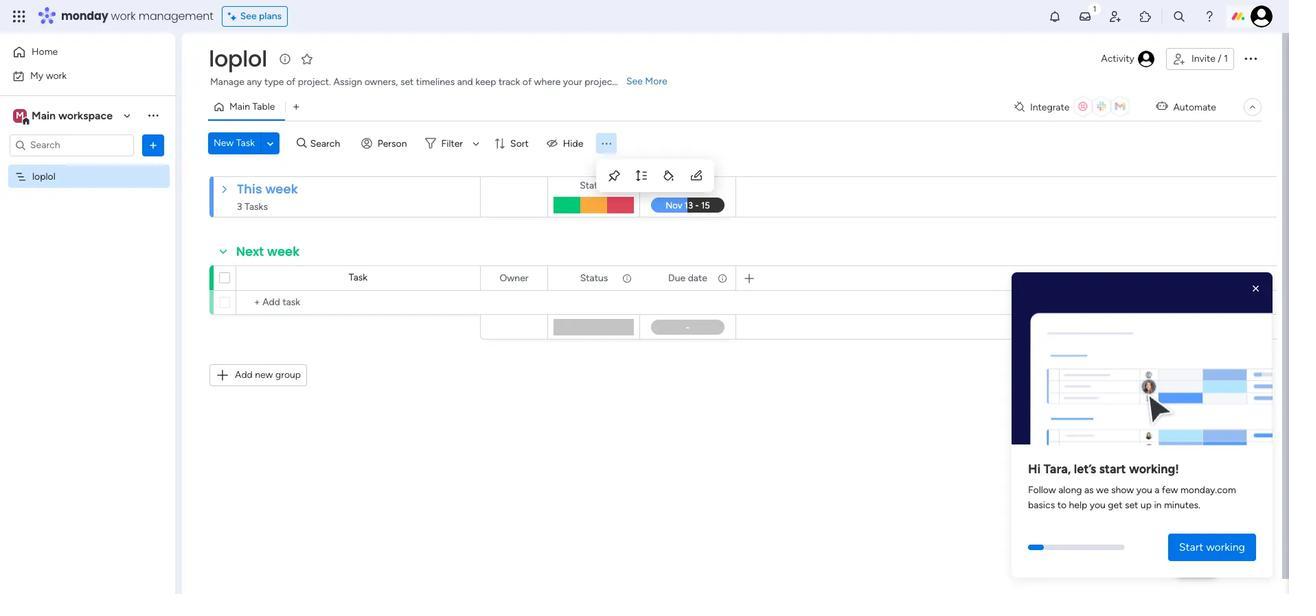 Task type: vqa. For each thing, say whether or not it's contained in the screenshot.
the all in the Advanced filters Showing all of 3 tasks
no



Task type: describe. For each thing, give the bounding box(es) containing it.
sort
[[510, 138, 529, 149]]

group
[[275, 370, 301, 381]]

next
[[236, 243, 264, 260]]

collapse board header image
[[1248, 102, 1258, 113]]

due date field for status
[[665, 179, 711, 194]]

new
[[214, 137, 234, 149]]

along
[[1059, 485, 1082, 497]]

hi
[[1028, 462, 1041, 478]]

and
[[457, 76, 473, 88]]

any
[[247, 76, 262, 88]]

1 status field from the top
[[576, 179, 611, 194]]

keep
[[476, 76, 496, 88]]

type
[[264, 76, 284, 88]]

hide button
[[541, 133, 592, 155]]

main table button
[[208, 96, 285, 118]]

help
[[1184, 560, 1209, 574]]

start working button
[[1168, 534, 1256, 562]]

add new group
[[235, 370, 301, 381]]

main for main workspace
[[32, 109, 56, 122]]

workspace options image
[[146, 109, 160, 122]]

integrate
[[1030, 101, 1070, 113]]

start
[[1179, 541, 1204, 554]]

due date for owner
[[668, 272, 707, 284]]

help
[[1069, 500, 1088, 512]]

my work
[[30, 70, 67, 81]]

manage
[[210, 76, 244, 88]]

invite members image
[[1109, 10, 1122, 23]]

Search field
[[307, 134, 348, 153]]

help image
[[1203, 10, 1217, 23]]

follow along as we show you a few monday.com basics to help you get set up in minutes.
[[1028, 485, 1236, 512]]

date for status
[[688, 180, 707, 192]]

workspace
[[58, 109, 113, 122]]

1 horizontal spatial options image
[[1243, 50, 1259, 66]]

due date field for owner
[[665, 271, 711, 286]]

home button
[[8, 41, 148, 63]]

loplol list box
[[0, 162, 175, 374]]

1 status from the top
[[580, 180, 608, 192]]

monday work management
[[61, 8, 213, 24]]

1 image
[[1089, 1, 1101, 16]]

next week
[[236, 243, 300, 260]]

workspace selection element
[[13, 108, 115, 125]]

add
[[235, 370, 253, 381]]

my work button
[[8, 65, 148, 87]]

see plans
[[240, 10, 282, 22]]

owner
[[500, 272, 529, 284]]

working
[[1206, 541, 1245, 554]]

dapulse integrations image
[[1015, 102, 1025, 112]]

work for monday
[[111, 8, 136, 24]]

workspace image
[[13, 108, 27, 123]]

m
[[16, 110, 24, 121]]

date for owner
[[688, 272, 707, 284]]

1 of from the left
[[286, 76, 296, 88]]

column information image for due date
[[717, 273, 728, 284]]

help button
[[1173, 556, 1221, 578]]

we
[[1096, 485, 1109, 497]]

start working
[[1179, 541, 1245, 554]]

where
[[534, 76, 561, 88]]

assign
[[333, 76, 362, 88]]

monday.com
[[1181, 485, 1236, 497]]

week for next week
[[267, 243, 300, 260]]

manage any type of project. assign owners, set timelines and keep track of where your project stands.
[[210, 76, 649, 88]]

tara,
[[1044, 462, 1071, 478]]

add new group button
[[210, 365, 307, 387]]

monday
[[61, 8, 108, 24]]

Next week field
[[233, 243, 303, 261]]

activity button
[[1096, 48, 1161, 70]]

hi tara, let's start working!
[[1028, 462, 1179, 478]]

/
[[1218, 53, 1222, 65]]

get
[[1108, 500, 1123, 512]]

inbox image
[[1079, 10, 1092, 23]]

+ Add task text field
[[243, 295, 474, 311]]

stands.
[[618, 76, 649, 88]]

table
[[252, 101, 275, 113]]

my
[[30, 70, 43, 81]]

0 horizontal spatial you
[[1090, 500, 1106, 512]]

v2 search image
[[297, 136, 307, 151]]

tara schultz image
[[1251, 5, 1273, 27]]

due for status
[[668, 180, 686, 192]]

week for this week
[[265, 181, 298, 198]]

set inside 'follow along as we show you a few monday.com basics to help you get set up in minutes.'
[[1125, 500, 1139, 512]]

new task button
[[208, 133, 260, 155]]

column information image for status
[[622, 273, 633, 284]]



Task type: locate. For each thing, give the bounding box(es) containing it.
apps image
[[1139, 10, 1153, 23]]

2 due from the top
[[668, 272, 686, 284]]

0 horizontal spatial of
[[286, 76, 296, 88]]

This week field
[[234, 181, 301, 199]]

person button
[[356, 133, 415, 155]]

1 horizontal spatial see
[[626, 76, 643, 87]]

start
[[1099, 462, 1126, 478]]

Search in workspace field
[[29, 137, 115, 153]]

0 vertical spatial see
[[240, 10, 257, 22]]

loplol up "manage"
[[209, 43, 267, 74]]

1 vertical spatial week
[[267, 243, 300, 260]]

1
[[1224, 53, 1228, 65]]

notifications image
[[1048, 10, 1062, 23]]

show board description image
[[277, 52, 293, 66]]

main inside main table button
[[229, 101, 250, 113]]

working!
[[1129, 462, 1179, 478]]

this week
[[237, 181, 298, 198]]

1 horizontal spatial column information image
[[717, 273, 728, 284]]

2 of from the left
[[523, 76, 532, 88]]

sort button
[[488, 133, 537, 155]]

1 date from the top
[[688, 180, 707, 192]]

0 vertical spatial week
[[265, 181, 298, 198]]

0 horizontal spatial main
[[32, 109, 56, 122]]

1 vertical spatial due date field
[[665, 271, 711, 286]]

0 vertical spatial loplol
[[209, 43, 267, 74]]

up
[[1141, 500, 1152, 512]]

see left the plans
[[240, 10, 257, 22]]

week
[[265, 181, 298, 198], [267, 243, 300, 260]]

filter button
[[419, 133, 484, 155]]

1 horizontal spatial task
[[349, 272, 368, 284]]

select product image
[[12, 10, 26, 23]]

let's
[[1074, 462, 1097, 478]]

you down we
[[1090, 500, 1106, 512]]

task up + add task text field
[[349, 272, 368, 284]]

due date for status
[[668, 180, 707, 192]]

see for see plans
[[240, 10, 257, 22]]

invite / 1 button
[[1166, 48, 1234, 70]]

1 vertical spatial due
[[668, 272, 686, 284]]

project
[[585, 76, 616, 88]]

new
[[255, 370, 273, 381]]

1 vertical spatial date
[[688, 272, 707, 284]]

1 horizontal spatial of
[[523, 76, 532, 88]]

person
[[378, 138, 407, 149]]

1 horizontal spatial main
[[229, 101, 250, 113]]

home
[[32, 46, 58, 58]]

of right 'track'
[[523, 76, 532, 88]]

0 horizontal spatial see
[[240, 10, 257, 22]]

invite / 1
[[1192, 53, 1228, 65]]

see more link
[[625, 75, 669, 89]]

due for owner
[[668, 272, 686, 284]]

1 vertical spatial due date
[[668, 272, 707, 284]]

autopilot image
[[1156, 98, 1168, 115]]

see inside button
[[240, 10, 257, 22]]

2 date from the top
[[688, 272, 707, 284]]

timelines
[[416, 76, 455, 88]]

1 horizontal spatial loplol
[[209, 43, 267, 74]]

main left the table at top
[[229, 101, 250, 113]]

work
[[111, 8, 136, 24], [46, 70, 67, 81]]

main
[[229, 101, 250, 113], [32, 109, 56, 122]]

menu image
[[600, 137, 613, 150]]

work for my
[[46, 70, 67, 81]]

options image
[[1243, 50, 1259, 66], [146, 138, 160, 152]]

add to favorites image
[[300, 52, 314, 66]]

set left up
[[1125, 500, 1139, 512]]

few
[[1162, 485, 1178, 497]]

date
[[688, 180, 707, 192], [688, 272, 707, 284]]

track
[[499, 76, 520, 88]]

loplol inside list box
[[32, 171, 55, 182]]

0 horizontal spatial set
[[400, 76, 414, 88]]

0 horizontal spatial column information image
[[622, 273, 633, 284]]

owners,
[[365, 76, 398, 88]]

management
[[139, 8, 213, 24]]

1 vertical spatial see
[[626, 76, 643, 87]]

options image down workspace options "icon" at the left top
[[146, 138, 160, 152]]

search everything image
[[1173, 10, 1186, 23]]

main right workspace icon
[[32, 109, 56, 122]]

2 due date field from the top
[[665, 271, 711, 286]]

task inside button
[[236, 137, 255, 149]]

work right my
[[46, 70, 67, 81]]

week inside field
[[267, 243, 300, 260]]

option
[[0, 164, 175, 167]]

loplol
[[209, 43, 267, 74], [32, 171, 55, 182]]

0 vertical spatial work
[[111, 8, 136, 24]]

main table
[[229, 101, 275, 113]]

set
[[400, 76, 414, 88], [1125, 500, 1139, 512]]

0 horizontal spatial task
[[236, 137, 255, 149]]

set right owners,
[[400, 76, 414, 88]]

1 due date field from the top
[[665, 179, 711, 194]]

activity
[[1101, 53, 1135, 65]]

project.
[[298, 76, 331, 88]]

work inside the my work button
[[46, 70, 67, 81]]

loplol field
[[205, 43, 271, 74]]

due date
[[668, 180, 707, 192], [668, 272, 707, 284]]

0 vertical spatial you
[[1137, 485, 1153, 497]]

main workspace
[[32, 109, 113, 122]]

a
[[1155, 485, 1160, 497]]

0 vertical spatial task
[[236, 137, 255, 149]]

0 vertical spatial set
[[400, 76, 414, 88]]

2 status from the top
[[580, 272, 608, 284]]

2 status field from the top
[[577, 271, 612, 286]]

0 horizontal spatial work
[[46, 70, 67, 81]]

1 due from the top
[[668, 180, 686, 192]]

your
[[563, 76, 582, 88]]

1 vertical spatial work
[[46, 70, 67, 81]]

1 vertical spatial options image
[[146, 138, 160, 152]]

as
[[1085, 485, 1094, 497]]

you left a
[[1137, 485, 1153, 497]]

arrow down image
[[468, 135, 484, 152]]

more
[[645, 76, 667, 87]]

1 vertical spatial you
[[1090, 500, 1106, 512]]

0 vertical spatial options image
[[1243, 50, 1259, 66]]

see plans button
[[222, 6, 288, 27]]

this
[[237, 181, 262, 198]]

0 vertical spatial date
[[688, 180, 707, 192]]

week right this
[[265, 181, 298, 198]]

of
[[286, 76, 296, 88], [523, 76, 532, 88]]

1 vertical spatial set
[[1125, 500, 1139, 512]]

lottie animation element
[[1012, 273, 1273, 451]]

of right type
[[286, 76, 296, 88]]

1 column information image from the left
[[622, 273, 633, 284]]

week right next
[[267, 243, 300, 260]]

you
[[1137, 485, 1153, 497], [1090, 500, 1106, 512]]

task
[[236, 137, 255, 149], [349, 272, 368, 284]]

main inside 'workspace selection' element
[[32, 109, 56, 122]]

in
[[1154, 500, 1162, 512]]

0 vertical spatial status
[[580, 180, 608, 192]]

column information image
[[622, 273, 633, 284], [717, 273, 728, 284]]

0 horizontal spatial loplol
[[32, 171, 55, 182]]

0 vertical spatial due date field
[[665, 179, 711, 194]]

options image right '1'
[[1243, 50, 1259, 66]]

angle down image
[[267, 138, 274, 149]]

see more
[[626, 76, 667, 87]]

main for main table
[[229, 101, 250, 113]]

1 horizontal spatial set
[[1125, 500, 1139, 512]]

status
[[580, 180, 608, 192], [580, 272, 608, 284]]

progress bar
[[1028, 545, 1044, 551]]

1 vertical spatial task
[[349, 272, 368, 284]]

new task
[[214, 137, 255, 149]]

2 due date from the top
[[668, 272, 707, 284]]

1 vertical spatial status field
[[577, 271, 612, 286]]

week inside 'field'
[[265, 181, 298, 198]]

Status field
[[576, 179, 611, 194], [577, 271, 612, 286]]

0 horizontal spatial options image
[[146, 138, 160, 152]]

basics
[[1028, 500, 1055, 512]]

Due date field
[[665, 179, 711, 194], [665, 271, 711, 286]]

work right monday
[[111, 8, 136, 24]]

1 vertical spatial status
[[580, 272, 608, 284]]

due
[[668, 180, 686, 192], [668, 272, 686, 284]]

hide
[[563, 138, 584, 149]]

to
[[1058, 500, 1067, 512]]

Owner field
[[496, 271, 532, 286]]

see
[[240, 10, 257, 22], [626, 76, 643, 87]]

invite
[[1192, 53, 1216, 65]]

0 vertical spatial due date
[[668, 180, 707, 192]]

close image
[[1250, 282, 1263, 296]]

see for see more
[[626, 76, 643, 87]]

loplol down search in workspace field at left
[[32, 171, 55, 182]]

2 column information image from the left
[[717, 273, 728, 284]]

add view image
[[294, 102, 299, 112]]

1 horizontal spatial you
[[1137, 485, 1153, 497]]

0 vertical spatial status field
[[576, 179, 611, 194]]

0 vertical spatial due
[[668, 180, 686, 192]]

see left more
[[626, 76, 643, 87]]

lottie animation image
[[1012, 278, 1273, 451]]

automate
[[1174, 101, 1217, 113]]

task right new
[[236, 137, 255, 149]]

show
[[1111, 485, 1134, 497]]

1 vertical spatial loplol
[[32, 171, 55, 182]]

filter
[[441, 138, 463, 149]]

1 horizontal spatial work
[[111, 8, 136, 24]]

minutes.
[[1164, 500, 1201, 512]]

1 due date from the top
[[668, 180, 707, 192]]

plans
[[259, 10, 282, 22]]

follow
[[1028, 485, 1056, 497]]



